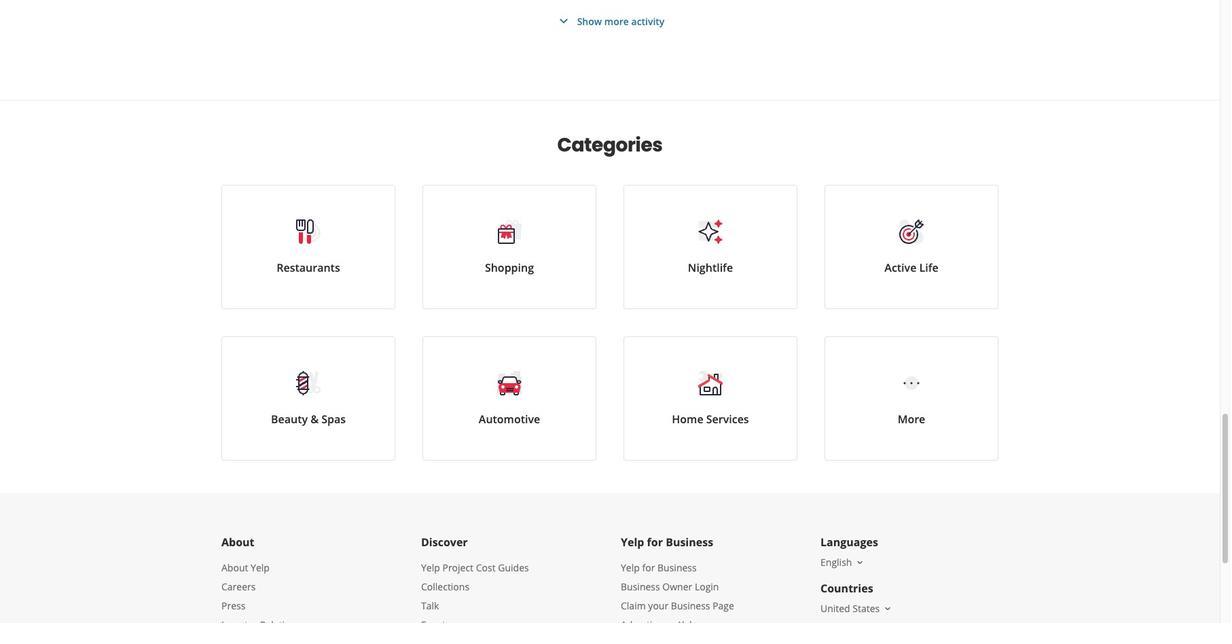 Task type: vqa. For each thing, say whether or not it's contained in the screenshot.


Task type: describe. For each thing, give the bounding box(es) containing it.
for for yelp for business
[[647, 535, 663, 550]]

active
[[885, 260, 917, 275]]

category navigation section navigation
[[208, 101, 1012, 493]]

business up the yelp for business link
[[666, 535, 714, 550]]

business up the claim
[[621, 580, 660, 593]]

claim
[[621, 599, 646, 612]]

for for yelp for business business owner login claim your business page
[[642, 561, 655, 574]]

business up owner
[[658, 561, 697, 574]]

activity
[[632, 15, 665, 28]]

business owner login link
[[621, 580, 719, 593]]

careers link
[[222, 580, 256, 593]]

your
[[648, 599, 669, 612]]

languages
[[821, 535, 879, 550]]

yelp for business business owner login claim your business page
[[621, 561, 734, 612]]

more
[[605, 15, 629, 28]]

restaurants link
[[222, 185, 395, 309]]

cost
[[476, 561, 496, 574]]

life
[[920, 260, 939, 275]]

home services
[[672, 412, 749, 427]]

show more activity button
[[556, 13, 665, 29]]

about yelp link
[[222, 561, 270, 574]]

shopping link
[[423, 185, 597, 309]]

yelp for business
[[621, 535, 714, 550]]

press link
[[222, 599, 246, 612]]

yelp for business link
[[621, 561, 697, 574]]

business down owner
[[671, 599, 710, 612]]

beauty & spas
[[271, 412, 346, 427]]

about for about
[[222, 535, 254, 550]]

careers
[[222, 580, 256, 593]]

collections link
[[421, 580, 470, 593]]

states
[[853, 602, 880, 615]]

24 chevron down v2 image
[[556, 13, 572, 29]]

beauty & spas link
[[222, 336, 395, 461]]

&
[[311, 412, 319, 427]]

english button
[[821, 556, 866, 569]]

united states button
[[821, 602, 894, 615]]



Task type: locate. For each thing, give the bounding box(es) containing it.
automotive
[[479, 412, 540, 427]]

0 vertical spatial 16 chevron down v2 image
[[855, 557, 866, 568]]

home services link
[[624, 336, 798, 461]]

owner
[[663, 580, 693, 593]]

for up the yelp for business link
[[647, 535, 663, 550]]

about
[[222, 535, 254, 550], [222, 561, 248, 574]]

business
[[666, 535, 714, 550], [658, 561, 697, 574], [621, 580, 660, 593], [671, 599, 710, 612]]

16 chevron down v2 image
[[855, 557, 866, 568], [883, 603, 894, 614]]

nightlife
[[688, 260, 733, 275]]

yelp up the claim
[[621, 561, 640, 574]]

about up 'about yelp' link
[[222, 535, 254, 550]]

united
[[821, 602, 851, 615]]

show more activity
[[577, 15, 665, 28]]

claim your business page link
[[621, 599, 734, 612]]

categories
[[558, 132, 663, 158]]

more link
[[825, 336, 999, 461]]

yelp for yelp for business
[[621, 535, 644, 550]]

beauty
[[271, 412, 308, 427]]

about yelp careers press
[[222, 561, 270, 612]]

1 horizontal spatial 16 chevron down v2 image
[[883, 603, 894, 614]]

1 about from the top
[[222, 535, 254, 550]]

for inside yelp for business business owner login claim your business page
[[642, 561, 655, 574]]

yelp inside 'yelp project cost guides collections talk'
[[421, 561, 440, 574]]

about inside about yelp careers press
[[222, 561, 248, 574]]

show
[[577, 15, 602, 28]]

home
[[672, 412, 704, 427]]

discover
[[421, 535, 468, 550]]

for
[[647, 535, 663, 550], [642, 561, 655, 574]]

active life link
[[825, 185, 999, 309]]

restaurants
[[277, 260, 340, 275]]

nightlife link
[[624, 185, 798, 309]]

yelp up collections link
[[421, 561, 440, 574]]

countries
[[821, 581, 874, 596]]

about for about yelp careers press
[[222, 561, 248, 574]]

16 chevron down v2 image inside english dropdown button
[[855, 557, 866, 568]]

16 chevron down v2 image inside united states dropdown button
[[883, 603, 894, 614]]

active life
[[885, 260, 939, 275]]

more
[[898, 412, 926, 427]]

1 vertical spatial about
[[222, 561, 248, 574]]

0 horizontal spatial 16 chevron down v2 image
[[855, 557, 866, 568]]

yelp project cost guides link
[[421, 561, 529, 574]]

1 vertical spatial for
[[642, 561, 655, 574]]

about up careers in the left bottom of the page
[[222, 561, 248, 574]]

project
[[443, 561, 474, 574]]

yelp up careers in the left bottom of the page
[[251, 561, 270, 574]]

automotive link
[[423, 336, 597, 461]]

16 chevron down v2 image right states
[[883, 603, 894, 614]]

yelp inside yelp for business business owner login claim your business page
[[621, 561, 640, 574]]

yelp up the yelp for business link
[[621, 535, 644, 550]]

press
[[222, 599, 246, 612]]

guides
[[498, 561, 529, 574]]

16 chevron down v2 image for languages
[[855, 557, 866, 568]]

english
[[821, 556, 852, 569]]

1 vertical spatial 16 chevron down v2 image
[[883, 603, 894, 614]]

services
[[707, 412, 749, 427]]

yelp for yelp project cost guides collections talk
[[421, 561, 440, 574]]

collections
[[421, 580, 470, 593]]

16 chevron down v2 image for countries
[[883, 603, 894, 614]]

2 about from the top
[[222, 561, 248, 574]]

shopping
[[485, 260, 534, 275]]

0 vertical spatial for
[[647, 535, 663, 550]]

talk
[[421, 599, 439, 612]]

0 vertical spatial about
[[222, 535, 254, 550]]

yelp for yelp for business business owner login claim your business page
[[621, 561, 640, 574]]

talk link
[[421, 599, 439, 612]]

yelp project cost guides collections talk
[[421, 561, 529, 612]]

yelp inside about yelp careers press
[[251, 561, 270, 574]]

login
[[695, 580, 719, 593]]

yelp
[[621, 535, 644, 550], [251, 561, 270, 574], [421, 561, 440, 574], [621, 561, 640, 574]]

spas
[[322, 412, 346, 427]]

united states
[[821, 602, 880, 615]]

page
[[713, 599, 734, 612]]

for up business owner login link
[[642, 561, 655, 574]]

16 chevron down v2 image down languages
[[855, 557, 866, 568]]



